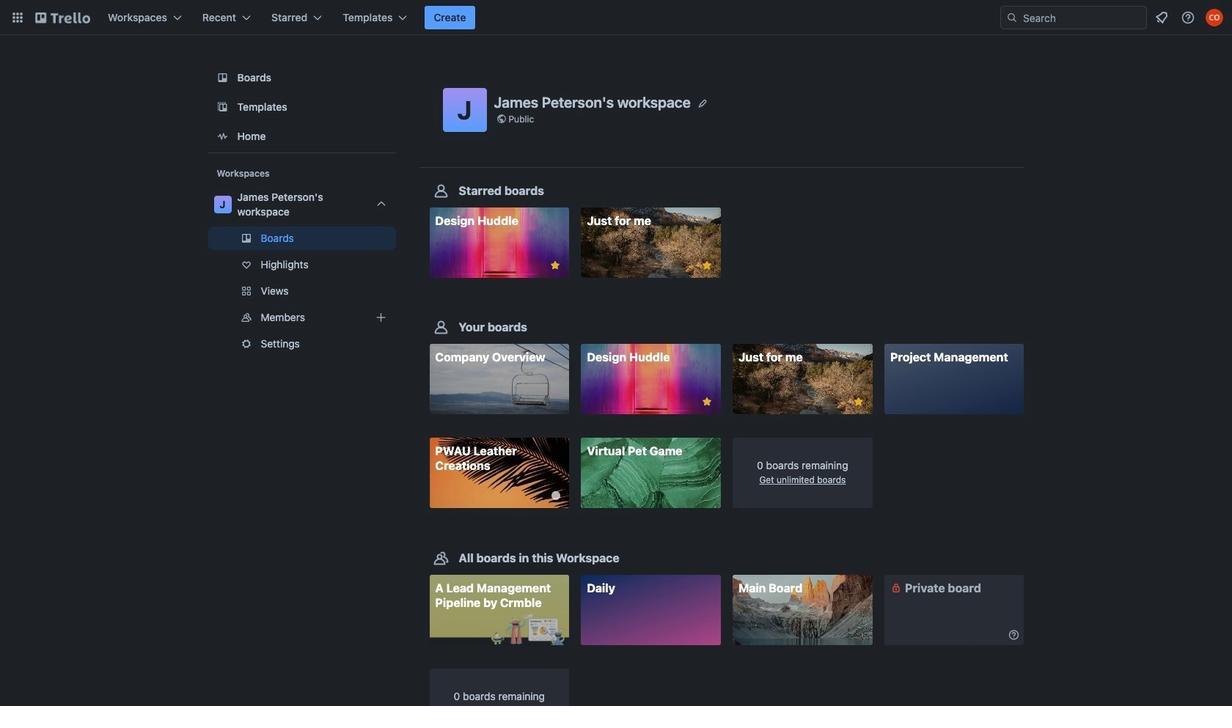 Task type: locate. For each thing, give the bounding box(es) containing it.
template board image
[[214, 98, 232, 116]]

there is new activity on this board. image
[[552, 492, 561, 501]]

back to home image
[[35, 6, 90, 29]]

christina overa (christinaovera) image
[[1206, 9, 1224, 26]]

search image
[[1007, 12, 1019, 23]]

primary element
[[0, 0, 1233, 35]]

board image
[[214, 69, 232, 87]]

click to unstar this board. it will be removed from your starred list. image
[[852, 396, 866, 409]]

Search field
[[1019, 7, 1147, 28]]

click to unstar this board. it will be removed from your starred list. image
[[549, 259, 562, 272], [701, 259, 714, 272], [701, 396, 714, 409]]



Task type: vqa. For each thing, say whether or not it's contained in the screenshot.
There is new activity on this board. ICON
yes



Task type: describe. For each thing, give the bounding box(es) containing it.
home image
[[214, 128, 232, 145]]

add image
[[372, 309, 390, 327]]

sm image
[[889, 581, 904, 596]]

sm image
[[1007, 628, 1022, 643]]

0 notifications image
[[1154, 9, 1171, 26]]

open information menu image
[[1181, 10, 1196, 25]]



